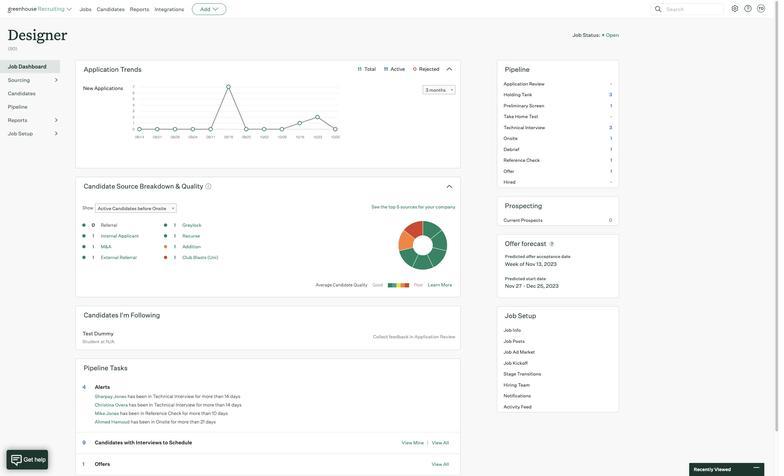 Task type: describe. For each thing, give the bounding box(es) containing it.
club blasts (uni) link
[[183, 255, 219, 261]]

breakdown
[[140, 182, 174, 190]]

interviews
[[136, 440, 162, 447]]

1 vertical spatial onsite
[[153, 206, 166, 212]]

see the top 5 sources for your company
[[372, 204, 456, 210]]

job for the job kickoff link
[[504, 361, 512, 366]]

1 link for club blasts (uni)
[[169, 255, 182, 262]]

greenhouse recruiting image
[[8, 5, 67, 13]]

designer (50)
[[8, 25, 67, 51]]

applicant
[[118, 233, 139, 239]]

activity feed link
[[498, 402, 619, 413]]

with
[[124, 440, 135, 447]]

ahmed hamoud link
[[95, 420, 130, 425]]

has right hamoud
[[131, 420, 138, 426]]

(uni)
[[208, 255, 219, 261]]

25,
[[538, 283, 545, 290]]

5
[[397, 204, 400, 210]]

pipeline tasks
[[84, 364, 128, 373]]

candidates left before
[[112, 206, 137, 212]]

date inside the predicted offer acceptance date week of nov 13, 2023
[[562, 254, 571, 260]]

1 link for internal applicant
[[87, 233, 100, 241]]

1 vertical spatial interview
[[175, 394, 194, 400]]

m&a link
[[101, 244, 112, 250]]

total
[[365, 66, 376, 72]]

recurse
[[183, 233, 200, 239]]

tank
[[522, 92, 533, 97]]

christina overa link
[[95, 403, 128, 408]]

application trends
[[84, 65, 142, 73]]

job ad market link
[[498, 347, 619, 358]]

11 for 11 active
[[384, 66, 388, 72]]

view mine link
[[402, 441, 424, 446]]

good
[[373, 283, 383, 288]]

has down the overa
[[120, 411, 128, 417]]

0 horizontal spatial setup
[[18, 130, 33, 137]]

company
[[436, 204, 456, 210]]

0 vertical spatial candidate
[[84, 182, 115, 190]]

candidate source breakdown & quality
[[84, 182, 204, 190]]

Search text field
[[666, 4, 718, 14]]

offer forecast
[[506, 240, 547, 248]]

rejected
[[420, 66, 440, 72]]

recently
[[695, 468, 714, 473]]

stage transitions
[[504, 372, 542, 377]]

job for job ad market link
[[504, 350, 512, 355]]

3 for technical interview
[[610, 125, 613, 130]]

club
[[183, 255, 192, 261]]

11 total
[[358, 66, 376, 72]]

hiring team
[[504, 383, 530, 388]]

1 horizontal spatial candidate
[[333, 283, 353, 288]]

ad
[[513, 350, 519, 355]]

1 vertical spatial job setup
[[506, 312, 537, 320]]

overa
[[115, 403, 128, 408]]

2 - link from the top
[[498, 111, 619, 122]]

td
[[759, 6, 765, 11]]

integrations
[[155, 6, 184, 12]]

offer for offer forecast
[[506, 240, 521, 248]]

2023 for week of nov 13, 2023
[[545, 261, 557, 268]]

new applications
[[83, 85, 123, 92]]

1 - link from the top
[[498, 78, 619, 89]]

has up the overa
[[128, 394, 135, 400]]

dashboard
[[19, 63, 47, 70]]

1 horizontal spatial quality
[[354, 283, 368, 288]]

view all
[[432, 462, 449, 468]]

collect
[[374, 335, 388, 340]]

mine
[[414, 441, 424, 446]]

job info
[[504, 328, 521, 333]]

0 vertical spatial jones
[[114, 394, 127, 400]]

new
[[83, 85, 93, 92]]

open
[[607, 32, 620, 38]]

designer
[[8, 25, 67, 44]]

3 for holding tank
[[610, 92, 613, 97]]

average candidate quality
[[316, 283, 368, 288]]

21
[[201, 420, 205, 426]]

0 vertical spatial referral
[[101, 223, 117, 228]]

1 vertical spatial pipeline
[[8, 104, 28, 110]]

job ad market
[[504, 350, 535, 355]]

0 vertical spatial technical
[[504, 125, 525, 130]]

nov inside the predicted offer acceptance date week of nov 13, 2023
[[526, 261, 536, 268]]

1 link for addition
[[169, 244, 182, 251]]

4 link
[[83, 385, 94, 391]]

current
[[504, 218, 521, 223]]

3 - link from the top
[[498, 177, 619, 188]]

candidates up dummy
[[84, 311, 119, 320]]

debrief
[[504, 147, 520, 152]]

date inside predicted start date nov 27 - dec 25, 2023
[[537, 276, 547, 282]]

add button
[[192, 3, 227, 15]]

top
[[389, 204, 396, 210]]

to
[[163, 440, 168, 447]]

activity feed
[[504, 405, 532, 410]]

start
[[527, 276, 536, 282]]

at
[[101, 339, 105, 345]]

job for job posts link at the right bottom of page
[[504, 339, 512, 344]]

schedule
[[169, 440, 192, 447]]

4
[[83, 385, 86, 391]]

notifications
[[504, 394, 532, 399]]

mike jones link
[[95, 411, 119, 417]]

offer for offer
[[504, 169, 515, 174]]

poor
[[414, 283, 423, 288]]

1 vertical spatial referral
[[120, 255, 137, 261]]

1 view all link from the top
[[432, 441, 449, 446]]

1 link for greylock
[[169, 222, 182, 230]]

1 horizontal spatial reference
[[504, 158, 526, 163]]

1 vertical spatial reports link
[[8, 116, 58, 124]]

2 vertical spatial interview
[[176, 403, 195, 409]]

predicted offer acceptance date week of nov 13, 2023
[[506, 254, 571, 268]]

check inside sharpay jones has been in technical interview for more than 14 days christina overa has been in technical interview for more than 14 days mike jones has been in reference check for more than 10 days ahmed hamoud has been in onsite for more than 21 days
[[168, 411, 182, 417]]

nov inside predicted start date nov 27 - dec 25, 2023
[[506, 283, 515, 290]]

2023 for nov 27 - dec 25, 2023
[[547, 283, 559, 290]]

your
[[426, 204, 435, 210]]

10
[[212, 411, 217, 417]]

more
[[442, 282, 453, 288]]

viewed
[[715, 468, 732, 473]]

hiring team link
[[498, 380, 619, 391]]

1 vertical spatial 14
[[226, 403, 231, 409]]

1 horizontal spatial application
[[415, 335, 440, 340]]

1 link for recurse
[[169, 233, 182, 241]]

reference check
[[504, 158, 540, 163]]

2 horizontal spatial 0
[[610, 218, 613, 223]]

integrations link
[[155, 6, 184, 12]]

candidate source data is not real-time. data may take up to two days to reflect accurately. image
[[205, 184, 212, 190]]

screen
[[530, 103, 545, 108]]

3 inside 3 months 'link'
[[426, 87, 429, 93]]

learn more
[[428, 282, 453, 288]]

internal applicant link
[[101, 233, 139, 239]]

holding
[[504, 92, 521, 97]]



Task type: locate. For each thing, give the bounding box(es) containing it.
view down view mine | view all
[[432, 462, 443, 468]]

0 vertical spatial reports
[[130, 6, 150, 12]]

application up new applications
[[84, 65, 119, 73]]

reference down debrief
[[504, 158, 526, 163]]

1 horizontal spatial pipeline
[[84, 364, 108, 373]]

job posts
[[504, 339, 525, 344]]

- inside predicted start date nov 27 - dec 25, 2023
[[524, 283, 526, 290]]

1 vertical spatial view all link
[[432, 462, 449, 468]]

0 horizontal spatial pipeline
[[8, 104, 28, 110]]

2023 inside predicted start date nov 27 - dec 25, 2023
[[547, 283, 559, 290]]

0 vertical spatial onsite
[[504, 136, 518, 141]]

of
[[520, 261, 525, 268]]

active right show
[[98, 206, 111, 212]]

1 11 from the left
[[358, 66, 362, 72]]

1 link left greylock
[[169, 222, 182, 230]]

internal
[[101, 233, 117, 239]]

0 horizontal spatial reports
[[8, 117, 27, 123]]

1 horizontal spatial setup
[[519, 312, 537, 320]]

reports link left integrations
[[130, 6, 150, 12]]

predicted up week
[[506, 254, 526, 260]]

view right |
[[432, 441, 443, 446]]

transitions
[[518, 372, 542, 377]]

job setup up info
[[506, 312, 537, 320]]

1 vertical spatial reports
[[8, 117, 27, 123]]

all right |
[[444, 441, 449, 446]]

nov left 27
[[506, 283, 515, 290]]

2023 right 25,
[[547, 283, 559, 290]]

1 horizontal spatial date
[[562, 254, 571, 260]]

0 horizontal spatial reference
[[145, 411, 167, 417]]

&
[[176, 182, 180, 190]]

jobs link
[[80, 6, 92, 12]]

1 predicted from the top
[[506, 254, 526, 260]]

onsite right before
[[153, 206, 166, 212]]

1 vertical spatial technical
[[153, 394, 174, 400]]

reference
[[504, 158, 526, 163], [145, 411, 167, 417]]

collect feedback in application review
[[374, 335, 456, 340]]

1 vertical spatial check
[[168, 411, 182, 417]]

14
[[225, 394, 229, 400], [226, 403, 231, 409]]

setup up info
[[519, 312, 537, 320]]

pipeline up alerts
[[84, 364, 108, 373]]

view all link right |
[[432, 441, 449, 446]]

offer down reference check
[[504, 169, 515, 174]]

1 vertical spatial candidate
[[333, 283, 353, 288]]

predicted inside the predicted offer acceptance date week of nov 13, 2023
[[506, 254, 526, 260]]

0 vertical spatial job setup
[[8, 130, 33, 137]]

greylock link
[[183, 223, 202, 228]]

offer up week
[[506, 240, 521, 248]]

job info link
[[498, 325, 619, 336]]

0 horizontal spatial referral
[[101, 223, 117, 228]]

all down view mine | view all
[[444, 462, 449, 468]]

candidates link right jobs link
[[97, 6, 125, 12]]

team
[[518, 383, 530, 388]]

reports up job setup link
[[8, 117, 27, 123]]

view all link down view mine | view all
[[432, 462, 449, 468]]

job setup link
[[8, 130, 58, 138]]

view left the mine
[[402, 441, 413, 446]]

1 vertical spatial all
[[444, 462, 449, 468]]

quality right &
[[182, 182, 204, 190]]

0 horizontal spatial reports link
[[8, 116, 58, 124]]

market
[[520, 350, 535, 355]]

all inside view mine | view all
[[444, 441, 449, 446]]

0 vertical spatial application
[[84, 65, 119, 73]]

2 vertical spatial technical
[[154, 403, 175, 409]]

has right the overa
[[129, 403, 137, 409]]

days
[[230, 394, 241, 400], [232, 403, 242, 409], [218, 411, 228, 417], [206, 420, 216, 426]]

predicted for week
[[506, 254, 526, 260]]

0 vertical spatial offer
[[504, 169, 515, 174]]

1 link for m&a
[[87, 244, 100, 251]]

been right the overa
[[138, 403, 148, 409]]

predicted up 27
[[506, 276, 526, 282]]

feedback
[[389, 335, 409, 340]]

0 vertical spatial pipeline
[[506, 65, 530, 73]]

job for job dashboard link
[[8, 63, 17, 70]]

job posts link
[[498, 336, 619, 347]]

-
[[611, 81, 613, 87], [611, 114, 613, 119], [611, 180, 613, 185], [524, 283, 526, 290]]

1 vertical spatial nov
[[506, 283, 515, 290]]

0 rejected
[[414, 66, 440, 72]]

internal applicant
[[101, 233, 139, 239]]

recently viewed
[[695, 468, 732, 473]]

1 horizontal spatial nov
[[526, 261, 536, 268]]

predicted inside predicted start date nov 27 - dec 25, 2023
[[506, 276, 526, 282]]

candidates link up pipeline link
[[8, 89, 58, 97]]

referral up internal
[[101, 223, 117, 228]]

1 horizontal spatial 11
[[384, 66, 388, 72]]

reference inside sharpay jones has been in technical interview for more than 14 days christina overa has been in technical interview for more than 14 days mike jones has been in reference check for more than 10 days ahmed hamoud has been in onsite for more than 21 days
[[145, 411, 167, 417]]

candidate source data is not real-time. data may take up to two days to reflect accurately. element
[[204, 181, 212, 192]]

predicted for 27
[[506, 276, 526, 282]]

candidate right 'average'
[[333, 283, 353, 288]]

view for view all
[[432, 462, 443, 468]]

1 link left offers
[[83, 462, 94, 468]]

0 horizontal spatial date
[[537, 276, 547, 282]]

reports
[[130, 6, 150, 12], [8, 117, 27, 123]]

0 vertical spatial reference
[[504, 158, 526, 163]]

reports left integrations
[[130, 6, 150, 12]]

forecast
[[522, 240, 547, 248]]

1 vertical spatial application
[[415, 335, 440, 340]]

offers
[[95, 462, 110, 468]]

sharpay
[[95, 394, 113, 400]]

info
[[513, 328, 521, 333]]

pipeline up "holding tank"
[[506, 65, 530, 73]]

0 horizontal spatial application
[[84, 65, 119, 73]]

predicted start date nov 27 - dec 25, 2023
[[506, 276, 559, 290]]

|
[[428, 440, 429, 446]]

ahmed
[[95, 420, 110, 425]]

blasts
[[193, 255, 207, 261]]

jones up the overa
[[114, 394, 127, 400]]

2 vertical spatial - link
[[498, 177, 619, 188]]

11 right total
[[384, 66, 388, 72]]

sharpay jones link
[[95, 394, 127, 400]]

candidate up show
[[84, 182, 115, 190]]

0 vertical spatial reports link
[[130, 6, 150, 12]]

0 horizontal spatial active
[[98, 206, 111, 212]]

2 vertical spatial pipeline
[[84, 364, 108, 373]]

onsite inside sharpay jones has been in technical interview for more than 14 days christina overa has been in technical interview for more than 14 days mike jones has been in reference check for more than 10 days ahmed hamoud has been in onsite for more than 21 days
[[156, 420, 170, 426]]

0 vertical spatial interview
[[526, 125, 546, 130]]

active candidates before onsite
[[98, 206, 166, 212]]

1 vertical spatial date
[[537, 276, 547, 282]]

2023 down 'acceptance'
[[545, 261, 557, 268]]

the
[[381, 204, 388, 210]]

0 vertical spatial setup
[[18, 130, 33, 137]]

quality left "good"
[[354, 283, 368, 288]]

view mine | view all
[[402, 440, 449, 446]]

learn
[[428, 282, 441, 288]]

job setup down pipeline link
[[8, 130, 33, 137]]

3 months link
[[423, 85, 456, 95]]

active right total
[[391, 66, 405, 72]]

kickoff
[[513, 361, 528, 366]]

2 horizontal spatial pipeline
[[506, 65, 530, 73]]

2 all from the top
[[444, 462, 449, 468]]

dec
[[527, 283, 537, 290]]

view
[[402, 441, 413, 446], [432, 441, 443, 446], [432, 462, 443, 468]]

1 link left internal
[[87, 233, 100, 241]]

0 vertical spatial 2023
[[545, 261, 557, 268]]

1 vertical spatial predicted
[[506, 276, 526, 282]]

1 vertical spatial jones
[[106, 411, 119, 417]]

0 horizontal spatial candidates link
[[8, 89, 58, 97]]

quality
[[182, 182, 204, 190], [354, 283, 368, 288]]

learn more link
[[428, 282, 453, 288]]

3
[[426, 87, 429, 93], [610, 92, 613, 97], [610, 125, 613, 130]]

pipeline link
[[8, 103, 58, 111]]

prospects
[[522, 218, 543, 223]]

jones up ahmed hamoud link
[[106, 411, 119, 417]]

pipeline down sourcing
[[8, 104, 28, 110]]

1 vertical spatial reference
[[145, 411, 167, 417]]

0 horizontal spatial quality
[[182, 182, 204, 190]]

candidates down sourcing
[[8, 90, 36, 97]]

holding tank
[[504, 92, 533, 97]]

0 vertical spatial active
[[391, 66, 405, 72]]

job for job info link
[[504, 328, 512, 333]]

recurse link
[[183, 233, 200, 239]]

1
[[611, 103, 613, 108], [611, 136, 613, 141], [611, 147, 613, 152], [611, 158, 613, 163], [611, 169, 613, 174], [174, 223, 176, 228], [92, 233, 94, 239], [174, 233, 176, 239], [92, 244, 94, 250], [174, 244, 176, 250], [92, 255, 94, 261], [174, 255, 176, 261], [83, 462, 85, 468]]

candidates left with
[[95, 440, 123, 447]]

1 vertical spatial setup
[[519, 312, 537, 320]]

1 horizontal spatial reports link
[[130, 6, 150, 12]]

0 horizontal spatial 0
[[92, 223, 95, 228]]

review
[[441, 335, 456, 340]]

candidates right jobs link
[[97, 6, 125, 12]]

1 horizontal spatial active
[[391, 66, 405, 72]]

predicted
[[506, 254, 526, 260], [506, 276, 526, 282]]

td button
[[758, 5, 766, 12]]

1 link left recurse link on the left of the page
[[169, 233, 182, 241]]

source
[[117, 182, 138, 190]]

0 vertical spatial check
[[527, 158, 540, 163]]

0 vertical spatial 14
[[225, 394, 229, 400]]

reference up interviews at the bottom of page
[[145, 411, 167, 417]]

application left review
[[415, 335, 440, 340]]

0 vertical spatial nov
[[526, 261, 536, 268]]

preliminary
[[504, 103, 529, 108]]

0 vertical spatial predicted
[[506, 254, 526, 260]]

date right 'acceptance'
[[562, 254, 571, 260]]

onsite
[[504, 136, 518, 141], [153, 206, 166, 212], [156, 420, 170, 426]]

1 horizontal spatial check
[[527, 158, 540, 163]]

setup
[[18, 130, 33, 137], [519, 312, 537, 320]]

1 link for external referral
[[87, 255, 100, 262]]

been right sharpay jones link
[[136, 394, 147, 400]]

0 horizontal spatial check
[[168, 411, 182, 417]]

0 horizontal spatial job setup
[[8, 130, 33, 137]]

2 predicted from the top
[[506, 276, 526, 282]]

week
[[506, 261, 519, 268]]

view for view mine | view all
[[402, 441, 413, 446]]

designer link
[[8, 18, 67, 45]]

1 link left external
[[87, 255, 100, 262]]

0 vertical spatial candidates link
[[97, 6, 125, 12]]

been up candidates with interviews to schedule
[[139, 420, 150, 426]]

nov down offer
[[526, 261, 536, 268]]

status:
[[583, 32, 601, 38]]

0 vertical spatial - link
[[498, 78, 619, 89]]

check
[[527, 158, 540, 163], [168, 411, 182, 417]]

2 vertical spatial onsite
[[156, 420, 170, 426]]

pipeline
[[506, 65, 530, 73], [8, 104, 28, 110], [84, 364, 108, 373]]

onsite up to
[[156, 420, 170, 426]]

1 horizontal spatial referral
[[120, 255, 137, 261]]

onsite up debrief
[[504, 136, 518, 141]]

setup down pipeline link
[[18, 130, 33, 137]]

11 for 11 total
[[358, 66, 362, 72]]

1 vertical spatial 2023
[[547, 283, 559, 290]]

see the top 5 sources for your company link
[[372, 204, 456, 210]]

1 horizontal spatial job setup
[[506, 312, 537, 320]]

1 horizontal spatial reports
[[130, 6, 150, 12]]

1 link left m&a
[[87, 244, 100, 251]]

9
[[83, 440, 86, 447]]

prospecting
[[506, 202, 543, 210]]

reports link up job setup link
[[8, 116, 58, 124]]

configure image
[[732, 5, 740, 12]]

2023 inside the predicted offer acceptance date week of nov 13, 2023
[[545, 261, 557, 268]]

0 horizontal spatial 11
[[358, 66, 362, 72]]

has
[[128, 394, 135, 400], [129, 403, 137, 409], [120, 411, 128, 417], [131, 420, 138, 426]]

date up 25,
[[537, 276, 547, 282]]

all
[[444, 441, 449, 446], [444, 462, 449, 468]]

i'm
[[120, 311, 129, 320]]

student
[[83, 339, 100, 345]]

sourcing
[[8, 77, 30, 83]]

1 all from the top
[[444, 441, 449, 446]]

1 horizontal spatial 0
[[414, 66, 417, 72]]

1 vertical spatial offer
[[506, 240, 521, 248]]

1 vertical spatial active
[[98, 206, 111, 212]]

offer
[[504, 169, 515, 174], [506, 240, 521, 248]]

see
[[372, 204, 380, 210]]

job for job setup link
[[8, 130, 17, 137]]

been up hamoud
[[129, 411, 139, 417]]

0 horizontal spatial nov
[[506, 283, 515, 290]]

1 link left addition 'link'
[[169, 244, 182, 251]]

test
[[83, 331, 93, 337]]

1 horizontal spatial candidates link
[[97, 6, 125, 12]]

1 vertical spatial candidates link
[[8, 89, 58, 97]]

show
[[83, 206, 93, 211]]

1 vertical spatial - link
[[498, 111, 619, 122]]

christina
[[95, 403, 114, 408]]

2 11 from the left
[[384, 66, 388, 72]]

referral right external
[[120, 255, 137, 261]]

0 vertical spatial quality
[[182, 182, 204, 190]]

candidates link
[[97, 6, 125, 12], [8, 89, 58, 97]]

1 vertical spatial quality
[[354, 283, 368, 288]]

11 left total
[[358, 66, 362, 72]]

0 vertical spatial view all link
[[432, 441, 449, 446]]

acceptance
[[537, 254, 561, 260]]

2 view all link from the top
[[432, 462, 449, 468]]

0 vertical spatial date
[[562, 254, 571, 260]]

27
[[516, 283, 522, 290]]

0 vertical spatial all
[[444, 441, 449, 446]]

job status:
[[573, 32, 601, 38]]

0 horizontal spatial candidate
[[84, 182, 115, 190]]

posts
[[513, 339, 525, 344]]

1 link left club
[[169, 255, 182, 262]]

sourcing link
[[8, 76, 58, 84]]

job kickoff link
[[498, 358, 619, 369]]



Task type: vqa. For each thing, say whether or not it's contained in the screenshot.


